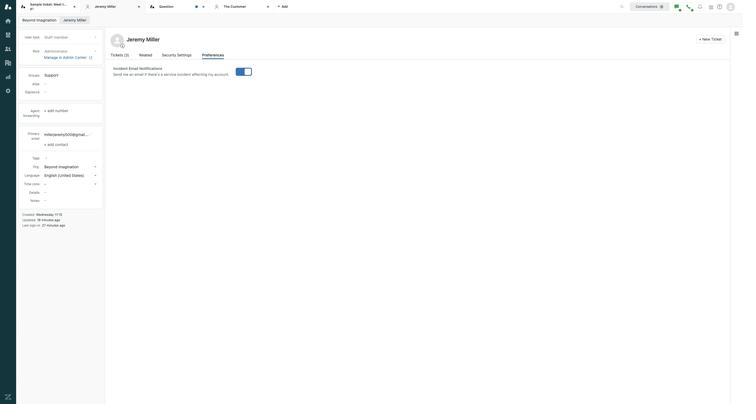 Task type: describe. For each thing, give the bounding box(es) containing it.
staff member
[[44, 35, 68, 40]]

signature
[[25, 90, 40, 94]]

-
[[44, 182, 46, 187]]

main element
[[0, 0, 16, 405]]

add for add number
[[48, 108, 54, 113]]

email inside incident email notifications send me an email if there's a service incident affecting my account.
[[135, 72, 144, 77]]

jeremy inside jeremy miller tab
[[95, 5, 106, 9]]

1 horizontal spatial in
[[59, 55, 62, 60]]

account.
[[215, 72, 230, 77]]

if
[[145, 72, 147, 77]]

+ add number
[[44, 108, 68, 113]]

beyond inside secondary element
[[22, 18, 35, 22]]

me
[[123, 72, 128, 77]]

number
[[55, 108, 68, 113]]

english (united states)
[[44, 173, 84, 178]]

settings
[[177, 53, 192, 57]]

+ for + add contact
[[44, 142, 46, 147]]

incident email notifications send me an email if there's a service incident affecting my account.
[[113, 66, 230, 77]]

groups
[[29, 73, 40, 78]]

created
[[22, 213, 34, 217]]

jeremy miller inside tab
[[95, 5, 116, 9]]

my
[[208, 72, 214, 77]]

+ new ticket button
[[697, 35, 726, 43]]

admin
[[63, 55, 74, 60]]

created wednesday 11:15 updated 18 minutes ago last sign-in 27 minutes ago
[[22, 213, 65, 228]]

admin image
[[5, 87, 12, 94]]

ticket
[[69, 2, 78, 6]]

reporting image
[[5, 73, 12, 80]]

preferences
[[202, 53, 224, 57]]

jeremy inside jeremy miller link
[[63, 18, 76, 22]]

service
[[164, 72, 176, 77]]

+ for + new ticket
[[700, 37, 702, 41]]

user type
[[25, 35, 40, 39]]

sign-
[[30, 224, 38, 228]]

11:15
[[55, 213, 62, 217]]

ticket:
[[43, 2, 53, 6]]

tickets
[[111, 53, 123, 57]]

manage in admin center link
[[44, 55, 97, 60]]

send
[[113, 72, 122, 77]]

the customer
[[224, 5, 246, 9]]

a
[[161, 72, 163, 77]]

updated
[[22, 218, 35, 222]]

sample ticket: meet the ticket #1
[[30, 2, 78, 11]]

button displays agent's chat status as online. image
[[675, 4, 680, 9]]

an
[[129, 72, 134, 77]]

time zone
[[24, 182, 40, 186]]

customer
[[231, 5, 246, 9]]

tab containing sample ticket: meet the ticket
[[16, 0, 81, 13]]

affecting
[[192, 72, 207, 77]]

beyond imagination inside secondary element
[[22, 18, 57, 22]]

beyond imagination inside button
[[44, 165, 79, 169]]

18
[[37, 218, 41, 222]]

apps image
[[735, 31, 740, 36]]

tabs tab list
[[16, 0, 615, 13]]

jeremy miller inside secondary element
[[63, 18, 87, 22]]

zone
[[32, 182, 40, 186]]

english
[[44, 173, 57, 178]]

zendesk support image
[[5, 3, 12, 10]]

(united
[[58, 173, 71, 178]]

(3)
[[124, 53, 129, 57]]

conversations
[[637, 4, 658, 8]]

beyond inside button
[[44, 165, 57, 169]]

imagination inside secondary element
[[36, 18, 57, 22]]

jeremy miller link
[[60, 16, 90, 24]]

notifications
[[140, 66, 162, 71]]

close image
[[136, 4, 142, 9]]

27
[[42, 224, 46, 228]]

close image for tab containing sample ticket: meet the ticket
[[72, 4, 77, 9]]

notes
[[31, 199, 40, 203]]

miller inside tab
[[107, 5, 116, 9]]

#1
[[30, 7, 34, 11]]

add for add contact
[[48, 142, 54, 147]]

secondary element
[[16, 15, 744, 26]]

tickets (3) link
[[111, 52, 130, 59]]

agent forwarding
[[23, 109, 40, 118]]

in inside created wednesday 11:15 updated 18 minutes ago last sign-in 27 minutes ago
[[38, 224, 40, 228]]

english (united states) button
[[43, 172, 99, 180]]

preferences link
[[202, 52, 224, 59]]

the
[[224, 5, 230, 9]]

customers image
[[5, 45, 12, 52]]

role
[[33, 49, 40, 53]]



Task type: locate. For each thing, give the bounding box(es) containing it.
time
[[24, 182, 31, 186]]

1 vertical spatial email
[[32, 137, 40, 141]]

0 vertical spatial +
[[700, 37, 702, 41]]

0 horizontal spatial email
[[32, 137, 40, 141]]

1 vertical spatial ago
[[60, 224, 65, 228]]

+
[[700, 37, 702, 41], [44, 108, 46, 113], [44, 142, 46, 147]]

administrator
[[44, 49, 68, 54]]

beyond imagination down #1
[[22, 18, 57, 22]]

1 horizontal spatial miller
[[107, 5, 116, 9]]

minutes down wednesday
[[42, 218, 54, 222]]

question
[[159, 5, 174, 9]]

close image for the customer tab
[[266, 4, 271, 9]]

5 arrow down image from the top
[[94, 184, 97, 185]]

beyond imagination up english (united states)
[[44, 165, 79, 169]]

- button
[[43, 181, 99, 188]]

1 vertical spatial miller
[[77, 18, 87, 22]]

2 arrow down image from the top
[[94, 51, 97, 52]]

beyond imagination button
[[43, 163, 99, 171]]

1 vertical spatial beyond imagination
[[44, 165, 79, 169]]

arrow down image inside english (united states) button
[[94, 175, 97, 176]]

close image left the
[[201, 4, 206, 9]]

arrow down image for beyond imagination
[[94, 167, 97, 168]]

email inside primary email
[[32, 137, 40, 141]]

wednesday
[[36, 213, 54, 217]]

0 vertical spatial in
[[59, 55, 62, 60]]

in left 27
[[38, 224, 40, 228]]

2 vertical spatial +
[[44, 142, 46, 147]]

arrow down image inside administrator button
[[94, 51, 97, 52]]

imagination up english (united states) button
[[58, 165, 79, 169]]

staff member button
[[43, 34, 99, 41]]

related
[[139, 53, 152, 57]]

staff
[[44, 35, 53, 40]]

jeremy
[[95, 5, 106, 9], [63, 18, 76, 22]]

0 vertical spatial beyond imagination
[[22, 18, 57, 22]]

contact
[[55, 142, 68, 147]]

ago
[[55, 218, 60, 222], [60, 224, 65, 228]]

arrow down image
[[94, 37, 97, 38], [94, 51, 97, 52], [94, 167, 97, 168], [94, 175, 97, 176], [94, 184, 97, 185]]

3 arrow down image from the top
[[94, 167, 97, 168]]

1 vertical spatial beyond
[[44, 165, 57, 169]]

details
[[29, 191, 40, 195]]

1 vertical spatial jeremy
[[63, 18, 76, 22]]

center
[[75, 55, 87, 60]]

4 arrow down image from the top
[[94, 175, 97, 176]]

notifications image
[[699, 4, 703, 9]]

language
[[25, 174, 40, 178]]

related link
[[139, 52, 153, 59]]

0 horizontal spatial beyond
[[22, 18, 35, 22]]

beyond down #1
[[22, 18, 35, 22]]

imagination inside button
[[58, 165, 79, 169]]

1 vertical spatial jeremy miller
[[63, 18, 87, 22]]

2 horizontal spatial close image
[[266, 4, 271, 9]]

views image
[[5, 31, 12, 38]]

beyond up english
[[44, 165, 57, 169]]

0 vertical spatial jeremy miller
[[95, 5, 116, 9]]

manage
[[44, 55, 58, 60]]

close image right the
[[72, 4, 77, 9]]

email down primary
[[32, 137, 40, 141]]

+ right agent
[[44, 108, 46, 113]]

beyond imagination link
[[19, 16, 60, 24]]

organizations image
[[5, 59, 12, 66]]

3 close image from the left
[[266, 4, 271, 9]]

0 horizontal spatial jeremy miller
[[63, 18, 87, 22]]

+ for + add number
[[44, 108, 46, 113]]

security
[[162, 53, 176, 57]]

incident
[[177, 72, 191, 77]]

beyond
[[22, 18, 35, 22], [44, 165, 57, 169]]

tickets (3)
[[111, 53, 129, 57]]

close image
[[72, 4, 77, 9], [201, 4, 206, 9], [266, 4, 271, 9]]

imagination
[[36, 18, 57, 22], [58, 165, 79, 169]]

add button
[[275, 0, 291, 13]]

sample
[[30, 2, 42, 6]]

0 vertical spatial ago
[[55, 218, 60, 222]]

meet
[[54, 2, 62, 6]]

minutes right 27
[[47, 224, 59, 228]]

miller
[[107, 5, 116, 9], [77, 18, 87, 22]]

1 vertical spatial +
[[44, 108, 46, 113]]

arrow down image inside beyond imagination button
[[94, 167, 97, 168]]

org.
[[33, 165, 40, 169]]

close image inside "question" 'tab'
[[201, 4, 206, 9]]

close image left the add dropdown button
[[266, 4, 271, 9]]

0 horizontal spatial miller
[[77, 18, 87, 22]]

close image inside the customer tab
[[266, 4, 271, 9]]

1 horizontal spatial jeremy
[[95, 5, 106, 9]]

0 vertical spatial beyond
[[22, 18, 35, 22]]

1 arrow down image from the top
[[94, 37, 97, 38]]

forwarding
[[23, 114, 40, 118]]

incident
[[113, 66, 128, 71]]

0 vertical spatial miller
[[107, 5, 116, 9]]

add
[[282, 4, 288, 8], [48, 108, 54, 113], [48, 142, 54, 147]]

support
[[44, 73, 58, 78]]

get help image
[[718, 4, 723, 9]]

zendesk image
[[5, 394, 12, 401]]

ticket
[[712, 37, 723, 41]]

0 horizontal spatial jeremy
[[63, 18, 76, 22]]

arrow down image inside 'staff member' "button"
[[94, 37, 97, 38]]

manage in admin center
[[44, 55, 87, 60]]

- field
[[43, 155, 99, 161]]

email
[[129, 66, 139, 71]]

jeremy miller tab
[[81, 0, 145, 13]]

miller inside secondary element
[[77, 18, 87, 22]]

last
[[22, 224, 29, 228]]

email
[[135, 72, 144, 77], [32, 137, 40, 141]]

1 horizontal spatial beyond
[[44, 165, 57, 169]]

0 vertical spatial imagination
[[36, 18, 57, 22]]

arrow down image inside - button
[[94, 184, 97, 185]]

jeremy miller
[[95, 5, 116, 9], [63, 18, 87, 22]]

+ left contact
[[44, 142, 46, 147]]

1 close image from the left
[[72, 4, 77, 9]]

1 horizontal spatial imagination
[[58, 165, 79, 169]]

security settings
[[162, 53, 192, 57]]

primary email
[[28, 132, 40, 141]]

the
[[63, 2, 68, 6]]

2 vertical spatial add
[[48, 142, 54, 147]]

states)
[[72, 173, 84, 178]]

arrow down image for -
[[94, 184, 97, 185]]

0 vertical spatial minutes
[[42, 218, 54, 222]]

0 horizontal spatial imagination
[[36, 18, 57, 22]]

1 vertical spatial add
[[48, 108, 54, 113]]

0 vertical spatial jeremy
[[95, 5, 106, 9]]

the customer tab
[[210, 0, 275, 13]]

tab
[[16, 0, 81, 13]]

+ left new
[[700, 37, 702, 41]]

get started image
[[5, 17, 12, 24]]

0 horizontal spatial close image
[[72, 4, 77, 9]]

zendesk products image
[[710, 5, 714, 9]]

millerjeremy500@gmail.com
[[44, 132, 93, 137]]

arrow down image for english (united states)
[[94, 175, 97, 176]]

1 horizontal spatial email
[[135, 72, 144, 77]]

primary
[[28, 132, 40, 136]]

2 close image from the left
[[201, 4, 206, 9]]

type
[[33, 35, 40, 39]]

arrow down image for administrator
[[94, 51, 97, 52]]

administrator button
[[43, 48, 99, 55]]

+ add contact
[[44, 142, 68, 147]]

0 horizontal spatial in
[[38, 224, 40, 228]]

1 vertical spatial imagination
[[58, 165, 79, 169]]

conversations button
[[631, 2, 671, 11]]

None text field
[[125, 35, 695, 43]]

security settings link
[[162, 52, 193, 59]]

there's
[[148, 72, 160, 77]]

alias
[[32, 82, 40, 86]]

member
[[54, 35, 68, 40]]

minutes
[[42, 218, 54, 222], [47, 224, 59, 228]]

tags
[[32, 156, 40, 160]]

1 horizontal spatial close image
[[201, 4, 206, 9]]

0 vertical spatial email
[[135, 72, 144, 77]]

+ inside button
[[700, 37, 702, 41]]

0 vertical spatial add
[[282, 4, 288, 8]]

in down administrator
[[59, 55, 62, 60]]

arrow down image for staff member
[[94, 37, 97, 38]]

1 vertical spatial minutes
[[47, 224, 59, 228]]

1 horizontal spatial jeremy miller
[[95, 5, 116, 9]]

add inside dropdown button
[[282, 4, 288, 8]]

user
[[25, 35, 32, 39]]

agent
[[31, 109, 40, 113]]

imagination down sample ticket: meet the ticket #1
[[36, 18, 57, 22]]

question tab
[[145, 0, 210, 13]]

close image inside tab
[[72, 4, 77, 9]]

1 vertical spatial in
[[38, 224, 40, 228]]

email left if
[[135, 72, 144, 77]]

new
[[703, 37, 711, 41]]

+ new ticket
[[700, 37, 723, 41]]



Task type: vqa. For each thing, say whether or not it's contained in the screenshot.
top While
no



